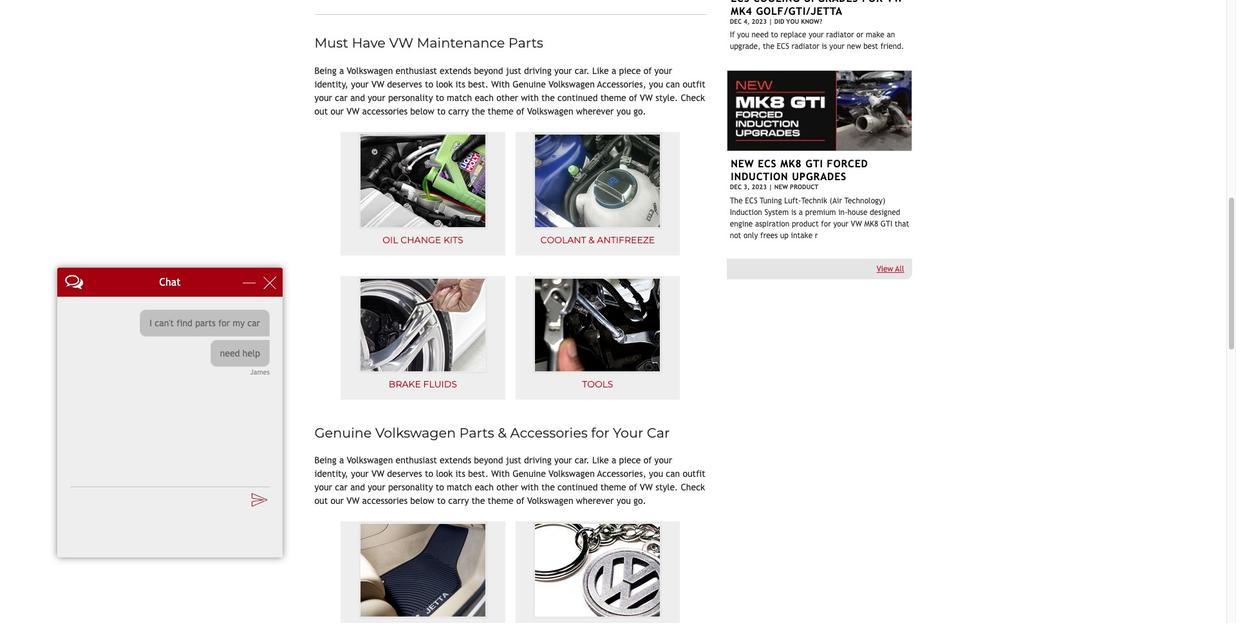 Task type: describe. For each thing, give the bounding box(es) containing it.
1 with from the top
[[521, 92, 539, 103]]

1 continued from the top
[[558, 92, 598, 103]]

2023 for ecs
[[752, 184, 767, 191]]

1 vertical spatial new
[[775, 184, 788, 191]]

oil change kits
[[383, 234, 463, 246]]

technology)
[[845, 196, 886, 205]]

volkswagen brake fluid image
[[359, 277, 487, 373]]

2 like from the top
[[592, 455, 609, 466]]

2 our from the top
[[331, 496, 344, 506]]

2 deserves from the top
[[387, 469, 422, 479]]

1 outfit from the top
[[683, 79, 706, 89]]

0 vertical spatial radiator
[[827, 31, 854, 40]]

1 its from the top
[[456, 79, 466, 89]]

1 accessories, from the top
[[597, 79, 646, 89]]

new ecs mk8 gti forced induction upgrades dec 3, 2023 | new product the ecs tuning luft-technik (air technology) induction system is a premium in-house designed engine aspiration product for your vw mk8 gti that not only frees up intake r
[[730, 158, 910, 240]]

make
[[866, 31, 885, 40]]

2 continued from the top
[[558, 482, 598, 493]]

need
[[752, 31, 769, 40]]

2 other from the top
[[497, 482, 518, 493]]

dec for mk4
[[730, 18, 742, 25]]

1 like from the top
[[592, 65, 609, 76]]

house
[[848, 208, 868, 217]]

1 each from the top
[[475, 92, 494, 103]]

2 carry from the top
[[448, 496, 469, 506]]

volkswagen tools image
[[534, 277, 662, 373]]

1 our from the top
[[331, 106, 344, 116]]

1 out from the top
[[315, 106, 328, 116]]

cooling
[[754, 0, 800, 4]]

premium
[[806, 208, 836, 217]]

replace
[[781, 31, 807, 40]]

1 beyond from the top
[[474, 65, 503, 76]]

maintenance
[[417, 35, 505, 51]]

have
[[352, 35, 386, 51]]

2 piece from the top
[[619, 455, 641, 466]]

view all
[[877, 265, 905, 274]]

coolant & antifreeze link
[[516, 132, 680, 255]]

2 accessories from the top
[[362, 496, 408, 506]]

antifreeze
[[597, 234, 655, 246]]

1 vertical spatial mk8
[[865, 219, 879, 228]]

new ecs mk8 gti forced induction upgrades link
[[731, 158, 869, 183]]

(air
[[830, 196, 843, 205]]

1 look from the top
[[436, 79, 453, 89]]

oil change kits link
[[341, 132, 505, 255]]

0 horizontal spatial for
[[591, 425, 610, 441]]

2 can from the top
[[666, 469, 680, 479]]

brake
[[389, 379, 421, 390]]

ecs down 3,
[[745, 196, 758, 205]]

change
[[401, 234, 441, 246]]

1 vertical spatial gti
[[881, 219, 893, 228]]

vw inside new ecs mk8 gti forced induction upgrades dec 3, 2023 | new product the ecs tuning luft-technik (air technology) induction system is a premium in-house designed engine aspiration product for your vw mk8 gti that not only frees up intake r
[[851, 219, 862, 228]]

0 vertical spatial induction
[[731, 171, 789, 183]]

that
[[895, 219, 910, 228]]

ecs up tuning at the right top of the page
[[758, 158, 777, 170]]

ecs up mk4
[[731, 0, 750, 4]]

system
[[765, 208, 789, 217]]

engine
[[730, 219, 753, 228]]

1 go. from the top
[[634, 106, 646, 116]]

tuning
[[760, 196, 782, 205]]

brake fluids link
[[341, 276, 505, 400]]

1 being from the top
[[315, 65, 337, 76]]

2 and from the top
[[350, 482, 365, 493]]

2 style. from the top
[[656, 482, 678, 493]]

2 identity, from the top
[[315, 469, 348, 479]]

2 check from the top
[[681, 482, 705, 493]]

tools
[[582, 379, 613, 390]]

coolant
[[541, 234, 586, 246]]

0 vertical spatial &
[[589, 234, 595, 246]]

1 style. from the top
[[656, 92, 678, 103]]

2 outfit from the top
[[683, 469, 706, 479]]

2 with from the top
[[521, 482, 539, 493]]

view all link
[[877, 265, 905, 274]]

technik
[[801, 196, 828, 205]]

coolant & antifreeze
[[541, 234, 655, 246]]

1 car from the top
[[335, 92, 348, 103]]

luft-
[[785, 196, 802, 205]]

1 personality from the top
[[388, 92, 433, 103]]

dec for induction
[[730, 184, 742, 191]]

if
[[730, 31, 735, 40]]

the
[[730, 196, 743, 205]]

2 accessories, from the top
[[597, 469, 646, 479]]

your inside new ecs mk8 gti forced induction upgrades dec 3, 2023 | new product the ecs tuning luft-technik (air technology) induction system is a premium in-house designed engine aspiration product for your vw mk8 gti that not only frees up intake r
[[834, 219, 849, 228]]

2 look from the top
[[436, 469, 453, 479]]

intake
[[791, 231, 813, 240]]

2 being a volkswagen enthusiast extends beyond just driving your car. like a piece of your identity, your vw deserves to look its best. with genuine volkswagen accessories, you can outfit your car and your personality to match each other with the continued theme of vw style. check out our vw accessories below to carry the theme of volkswagen wherever you go. from the top
[[315, 455, 706, 506]]

genuine volkswagen parts & accessories for your car
[[315, 425, 670, 441]]

0 vertical spatial genuine
[[513, 79, 546, 89]]

volkswagen oil change kits image
[[359, 132, 487, 229]]

1 check from the top
[[681, 92, 705, 103]]

0 horizontal spatial gti
[[806, 158, 824, 170]]

0 horizontal spatial radiator
[[792, 42, 820, 51]]

aspiration
[[755, 219, 790, 228]]

the inside ecs cooling upgrades for vw mk4 golf/gti/jetta dec 4, 2023 | did you know? if you need to replace your radiator or make an upgrade, the ecs radiator is your new best friend.
[[763, 42, 775, 51]]

1 other from the top
[[497, 92, 518, 103]]

1 driving from the top
[[524, 65, 552, 76]]

1 vertical spatial genuine
[[315, 425, 372, 441]]

is inside ecs cooling upgrades for vw mk4 golf/gti/jetta dec 4, 2023 | did you know? if you need to replace your radiator or make an upgrade, the ecs radiator is your new best friend.
[[822, 42, 827, 51]]

friend.
[[881, 42, 904, 51]]

fluids
[[424, 379, 457, 390]]

product
[[790, 184, 819, 191]]

| for induction
[[769, 184, 773, 191]]

only
[[744, 231, 758, 240]]

must have vw maintenance parts
[[315, 35, 544, 51]]

r
[[815, 231, 818, 240]]

1 being a volkswagen enthusiast extends beyond just driving your car. like a piece of your identity, your vw deserves to look its best. with genuine volkswagen accessories, you can outfit your car and your personality to match each other with the continued theme of vw style. check out our vw accessories below to carry the theme of volkswagen wherever you go. from the top
[[315, 65, 706, 116]]

an
[[887, 31, 895, 40]]

know?
[[801, 18, 823, 25]]

or
[[857, 31, 864, 40]]

0 vertical spatial new
[[731, 158, 755, 170]]

2 being from the top
[[315, 455, 337, 466]]

mk4
[[731, 5, 753, 17]]

new
[[847, 42, 861, 51]]

upgrades inside ecs cooling upgrades for vw mk4 golf/gti/jetta dec 4, 2023 | did you know? if you need to replace your radiator or make an upgrade, the ecs radiator is your new best friend.
[[804, 0, 859, 4]]

accessories
[[510, 425, 588, 441]]

product
[[792, 219, 819, 228]]

kits
[[444, 234, 463, 246]]



Task type: locate. For each thing, give the bounding box(es) containing it.
each down maintenance
[[475, 92, 494, 103]]

1 vertical spatial 2023
[[752, 184, 767, 191]]

& left accessories
[[498, 425, 507, 441]]

0 vertical spatial extends
[[440, 65, 471, 76]]

new up 3,
[[731, 158, 755, 170]]

1 vertical spatial extends
[[440, 455, 471, 466]]

each down genuine volkswagen parts & accessories for your car
[[475, 482, 494, 493]]

vw
[[887, 0, 904, 4], [389, 35, 413, 51], [372, 79, 385, 89], [640, 92, 653, 103], [347, 106, 360, 116], [851, 219, 862, 228], [372, 469, 385, 479], [640, 482, 653, 493], [347, 496, 360, 506]]

frees
[[761, 231, 778, 240]]

ecs down replace
[[777, 42, 790, 51]]

1 vertical spatial driving
[[524, 455, 552, 466]]

0 vertical spatial accessories
[[362, 106, 408, 116]]

best.
[[468, 79, 489, 89], [468, 469, 489, 479]]

0 vertical spatial dec
[[730, 18, 742, 25]]

0 vertical spatial is
[[822, 42, 827, 51]]

of
[[644, 65, 652, 76], [629, 92, 637, 103], [516, 106, 525, 116], [644, 455, 652, 466], [629, 482, 637, 493], [516, 496, 525, 506]]

match down genuine volkswagen parts & accessories for your car
[[447, 482, 472, 493]]

2 dec from the top
[[730, 184, 742, 191]]

0 vertical spatial car.
[[575, 65, 590, 76]]

0 vertical spatial best.
[[468, 79, 489, 89]]

volkswagen coolant & antifreeze image
[[534, 132, 662, 229]]

upgrades inside new ecs mk8 gti forced induction upgrades dec 3, 2023 | new product the ecs tuning luft-technik (air technology) induction system is a premium in-house designed engine aspiration product for your vw mk8 gti that not only frees up intake r
[[792, 171, 847, 183]]

2 beyond from the top
[[474, 455, 503, 466]]

check
[[681, 92, 705, 103], [681, 482, 705, 493]]

1 | from the top
[[769, 18, 773, 25]]

vw floor mats image
[[359, 522, 487, 619]]

1 vertical spatial piece
[[619, 455, 641, 466]]

1 identity, from the top
[[315, 79, 348, 89]]

0 vertical spatial driving
[[524, 65, 552, 76]]

with
[[521, 92, 539, 103], [521, 482, 539, 493]]

1 vertical spatial just
[[506, 455, 522, 466]]

accessories
[[362, 106, 408, 116], [362, 496, 408, 506]]

radiator up new
[[827, 31, 854, 40]]

for inside new ecs mk8 gti forced induction upgrades dec 3, 2023 | new product the ecs tuning luft-technik (air technology) induction system is a premium in-house designed engine aspiration product for your vw mk8 gti that not only frees up intake r
[[821, 219, 831, 228]]

1 vertical spatial being a volkswagen enthusiast extends beyond just driving your car. like a piece of your identity, your vw deserves to look its best. with genuine volkswagen accessories, you can outfit your car and your personality to match each other with the continued theme of vw style. check out our vw accessories below to carry the theme of volkswagen wherever you go.
[[315, 455, 706, 506]]

1 dec from the top
[[730, 18, 742, 25]]

1 vertical spatial best.
[[468, 469, 489, 479]]

beyond down genuine volkswagen parts & accessories for your car
[[474, 455, 503, 466]]

radiator
[[827, 31, 854, 40], [792, 42, 820, 51]]

1 vertical spatial dec
[[730, 184, 742, 191]]

outfit
[[683, 79, 706, 89], [683, 469, 706, 479]]

for left your
[[591, 425, 610, 441]]

1 car. from the top
[[575, 65, 590, 76]]

2 horizontal spatial for
[[862, 0, 883, 4]]

best
[[864, 42, 878, 51]]

a inside new ecs mk8 gti forced induction upgrades dec 3, 2023 | new product the ecs tuning luft-technik (air technology) induction system is a premium in-house designed engine aspiration product for your vw mk8 gti that not only frees up intake r
[[799, 208, 803, 217]]

0 vertical spatial identity,
[[315, 79, 348, 89]]

not
[[730, 231, 742, 240]]

0 horizontal spatial parts
[[460, 425, 494, 441]]

1 vertical spatial can
[[666, 469, 680, 479]]

| left did
[[769, 18, 773, 25]]

1 deserves from the top
[[387, 79, 422, 89]]

0 vertical spatial parts
[[509, 35, 544, 51]]

mk8 down house
[[865, 219, 879, 228]]

1 vertical spatial like
[[592, 455, 609, 466]]

best. down genuine volkswagen parts & accessories for your car
[[468, 469, 489, 479]]

1 can from the top
[[666, 79, 680, 89]]

must
[[315, 35, 348, 51]]

0 vertical spatial outfit
[[683, 79, 706, 89]]

for inside ecs cooling upgrades for vw mk4 golf/gti/jetta dec 4, 2023 | did you know? if you need to replace your radiator or make an upgrade, the ecs radiator is your new best friend.
[[862, 0, 883, 4]]

2 match from the top
[[447, 482, 472, 493]]

1 vertical spatial car
[[335, 482, 348, 493]]

beyond down maintenance
[[474, 65, 503, 76]]

&
[[589, 234, 595, 246], [498, 425, 507, 441]]

you inside ecs cooling upgrades for vw mk4 golf/gti/jetta dec 4, 2023 | did you know? if you need to replace your radiator or make an upgrade, the ecs radiator is your new best friend.
[[737, 31, 750, 40]]

match
[[447, 92, 472, 103], [447, 482, 472, 493]]

our
[[331, 106, 344, 116], [331, 496, 344, 506]]

0 vertical spatial gti
[[806, 158, 824, 170]]

upgrade,
[[730, 42, 761, 51]]

1 vertical spatial continued
[[558, 482, 598, 493]]

is inside new ecs mk8 gti forced induction upgrades dec 3, 2023 | new product the ecs tuning luft-technik (air technology) induction system is a premium in-house designed engine aspiration product for your vw mk8 gti that not only frees up intake r
[[791, 208, 797, 217]]

2 each from the top
[[475, 482, 494, 493]]

1 vertical spatial our
[[331, 496, 344, 506]]

all
[[896, 265, 905, 274]]

1 vertical spatial wherever
[[576, 496, 614, 506]]

you
[[737, 31, 750, 40], [649, 79, 663, 89], [617, 106, 631, 116], [649, 469, 663, 479], [617, 496, 631, 506]]

2 | from the top
[[769, 184, 773, 191]]

identity,
[[315, 79, 348, 89], [315, 469, 348, 479]]

ecs cooling upgrades for vw mk4 golf/gti/jetta link
[[731, 0, 904, 17]]

1 vertical spatial induction
[[730, 208, 762, 217]]

1 wherever from the top
[[576, 106, 614, 116]]

golf/gti/jetta
[[756, 5, 843, 17]]

extends
[[440, 65, 471, 76], [440, 455, 471, 466]]

is
[[822, 42, 827, 51], [791, 208, 797, 217]]

0 vertical spatial piece
[[619, 65, 641, 76]]

genuine
[[513, 79, 546, 89], [315, 425, 372, 441], [513, 469, 546, 479]]

gti down designed at the right of page
[[881, 219, 893, 228]]

is down the luft-
[[791, 208, 797, 217]]

1 horizontal spatial for
[[821, 219, 831, 228]]

extends down genuine volkswagen parts & accessories for your car
[[440, 455, 471, 466]]

with down maintenance
[[491, 79, 510, 89]]

2 out from the top
[[315, 496, 328, 506]]

1 vertical spatial beyond
[[474, 455, 503, 466]]

mk8
[[781, 158, 802, 170], [865, 219, 879, 228]]

| inside new ecs mk8 gti forced induction upgrades dec 3, 2023 | new product the ecs tuning luft-technik (air technology) induction system is a premium in-house designed engine aspiration product for your vw mk8 gti that not only frees up intake r
[[769, 184, 773, 191]]

1 below from the top
[[410, 106, 435, 116]]

its down genuine volkswagen parts & accessories for your car
[[456, 469, 466, 479]]

0 vertical spatial and
[[350, 92, 365, 103]]

to inside ecs cooling upgrades for vw mk4 golf/gti/jetta dec 4, 2023 | did you know? if you need to replace your radiator or make an upgrade, the ecs radiator is your new best friend.
[[771, 31, 778, 40]]

2 go. from the top
[[634, 496, 646, 506]]

| for mk4
[[769, 18, 773, 25]]

for
[[862, 0, 883, 4], [821, 219, 831, 228], [591, 425, 610, 441]]

0 vertical spatial can
[[666, 79, 680, 89]]

look down genuine volkswagen parts & accessories for your car
[[436, 469, 453, 479]]

with
[[491, 79, 510, 89], [491, 469, 510, 479]]

upgrades up product
[[792, 171, 847, 183]]

0 horizontal spatial new
[[731, 158, 755, 170]]

2 extends from the top
[[440, 455, 471, 466]]

1 vertical spatial below
[[410, 496, 435, 506]]

0 vertical spatial style.
[[656, 92, 678, 103]]

2 with from the top
[[491, 469, 510, 479]]

1 carry from the top
[[448, 106, 469, 116]]

1 vertical spatial accessories,
[[597, 469, 646, 479]]

with down genuine volkswagen parts & accessories for your car
[[491, 469, 510, 479]]

2 personality from the top
[[388, 482, 433, 493]]

view
[[877, 265, 894, 274]]

your
[[613, 425, 644, 441]]

1 vertical spatial identity,
[[315, 469, 348, 479]]

wherever
[[576, 106, 614, 116], [576, 496, 614, 506]]

for up make
[[862, 0, 883, 4]]

for down premium
[[821, 219, 831, 228]]

style.
[[656, 92, 678, 103], [656, 482, 678, 493]]

1 vertical spatial other
[[497, 482, 518, 493]]

1 vertical spatial style.
[[656, 482, 678, 493]]

0 vertical spatial match
[[447, 92, 472, 103]]

2 2023 from the top
[[752, 184, 767, 191]]

0 horizontal spatial &
[[498, 425, 507, 441]]

2 driving from the top
[[524, 455, 552, 466]]

enthusiast
[[396, 65, 437, 76], [396, 455, 437, 466]]

driving
[[524, 65, 552, 76], [524, 455, 552, 466]]

being a volkswagen enthusiast extends beyond just driving your car. like a piece of your identity, your vw deserves to look its best. with genuine volkswagen accessories, you can outfit your car and your personality to match each other with the continued theme of vw style. check out our vw accessories below to carry the theme of volkswagen wherever you go.
[[315, 65, 706, 116], [315, 455, 706, 506]]

1 vertical spatial go.
[[634, 496, 646, 506]]

| up tuning at the right top of the page
[[769, 184, 773, 191]]

dec left 4,
[[730, 18, 742, 25]]

& right coolant on the top
[[589, 234, 595, 246]]

your
[[809, 31, 824, 40], [830, 42, 845, 51], [555, 65, 572, 76], [655, 65, 672, 76], [351, 79, 369, 89], [315, 92, 332, 103], [368, 92, 386, 103], [834, 219, 849, 228], [555, 455, 572, 466], [655, 455, 672, 466], [351, 469, 369, 479], [315, 482, 332, 493], [368, 482, 386, 493]]

continued
[[558, 92, 598, 103], [558, 482, 598, 493]]

forced
[[827, 158, 869, 170]]

1 just from the top
[[506, 65, 522, 76]]

1 vertical spatial car.
[[575, 455, 590, 466]]

0 vertical spatial its
[[456, 79, 466, 89]]

1 vertical spatial carry
[[448, 496, 469, 506]]

1 extends from the top
[[440, 65, 471, 76]]

0 vertical spatial accessories,
[[597, 79, 646, 89]]

1 horizontal spatial &
[[589, 234, 595, 246]]

oil
[[383, 234, 398, 246]]

2023 for cooling
[[752, 18, 767, 25]]

2023 inside ecs cooling upgrades for vw mk4 golf/gti/jetta dec 4, 2023 | did you know? if you need to replace your radiator or make an upgrade, the ecs radiator is your new best friend.
[[752, 18, 767, 25]]

2 wherever from the top
[[576, 496, 614, 506]]

0 vertical spatial with
[[491, 79, 510, 89]]

deserves
[[387, 79, 422, 89], [387, 469, 422, 479]]

0 vertical spatial personality
[[388, 92, 433, 103]]

1 vertical spatial outfit
[[683, 469, 706, 479]]

| inside ecs cooling upgrades for vw mk4 golf/gti/jetta dec 4, 2023 | did you know? if you need to replace your radiator or make an upgrade, the ecs radiator is your new best friend.
[[769, 18, 773, 25]]

1 vertical spatial parts
[[460, 425, 494, 441]]

other
[[497, 92, 518, 103], [497, 482, 518, 493]]

0 vertical spatial carry
[[448, 106, 469, 116]]

brake fluids
[[389, 379, 457, 390]]

1 horizontal spatial mk8
[[865, 219, 879, 228]]

0 vertical spatial upgrades
[[804, 0, 859, 4]]

new up tuning at the right top of the page
[[775, 184, 788, 191]]

1 vertical spatial each
[[475, 482, 494, 493]]

1 accessories from the top
[[362, 106, 408, 116]]

car
[[335, 92, 348, 103], [335, 482, 348, 493]]

1 horizontal spatial radiator
[[827, 31, 854, 40]]

1 match from the top
[[447, 92, 472, 103]]

1 vertical spatial |
[[769, 184, 773, 191]]

2 best. from the top
[[468, 469, 489, 479]]

upgrades up "know?"
[[804, 0, 859, 4]]

2023 right 3,
[[752, 184, 767, 191]]

below
[[410, 106, 435, 116], [410, 496, 435, 506]]

dec left 3,
[[730, 184, 742, 191]]

1 vertical spatial being
[[315, 455, 337, 466]]

car.
[[575, 65, 590, 76], [575, 455, 590, 466]]

2 vertical spatial genuine
[[513, 469, 546, 479]]

1 vertical spatial for
[[821, 219, 831, 228]]

1 vertical spatial personality
[[388, 482, 433, 493]]

2023 right 4,
[[752, 18, 767, 25]]

0 horizontal spatial is
[[791, 208, 797, 217]]

1 and from the top
[[350, 92, 365, 103]]

gti up product
[[806, 158, 824, 170]]

1 horizontal spatial gti
[[881, 219, 893, 228]]

mk8 up product
[[781, 158, 802, 170]]

to
[[771, 31, 778, 40], [425, 79, 433, 89], [436, 92, 444, 103], [437, 106, 446, 116], [425, 469, 433, 479], [436, 482, 444, 493], [437, 496, 446, 506]]

ecs cooling upgrades for vw mk4 golf/gti/jetta dec 4, 2023 | did you know? if you need to replace your radiator or make an upgrade, the ecs radiator is your new best friend.
[[730, 0, 904, 51]]

in-
[[839, 208, 848, 217]]

is down "know?"
[[822, 42, 827, 51]]

0 vertical spatial check
[[681, 92, 705, 103]]

dec inside new ecs mk8 gti forced induction upgrades dec 3, 2023 | new product the ecs tuning luft-technik (air technology) induction system is a premium in-house designed engine aspiration product for your vw mk8 gti that not only frees up intake r
[[730, 184, 742, 191]]

0 vertical spatial car
[[335, 92, 348, 103]]

its down maintenance
[[456, 79, 466, 89]]

1 horizontal spatial parts
[[509, 35, 544, 51]]

upgrades
[[804, 0, 859, 4], [792, 171, 847, 183]]

vw key fobs & keychains image
[[534, 522, 662, 619]]

1 enthusiast from the top
[[396, 65, 437, 76]]

just
[[506, 65, 522, 76], [506, 455, 522, 466]]

1 horizontal spatial is
[[822, 42, 827, 51]]

new
[[731, 158, 755, 170], [775, 184, 788, 191]]

0 vertical spatial mk8
[[781, 158, 802, 170]]

you
[[787, 18, 799, 25]]

0 vertical spatial |
[[769, 18, 773, 25]]

0 vertical spatial being
[[315, 65, 337, 76]]

accessories,
[[597, 79, 646, 89], [597, 469, 646, 479]]

1 2023 from the top
[[752, 18, 767, 25]]

up
[[780, 231, 789, 240]]

vw inside ecs cooling upgrades for vw mk4 golf/gti/jetta dec 4, 2023 | did you know? if you need to replace your radiator or make an upgrade, the ecs radiator is your new best friend.
[[887, 0, 904, 4]]

1 vertical spatial enthusiast
[[396, 455, 437, 466]]

1 best. from the top
[[468, 79, 489, 89]]

can
[[666, 79, 680, 89], [666, 469, 680, 479]]

a
[[339, 65, 344, 76], [612, 65, 617, 76], [799, 208, 803, 217], [339, 455, 344, 466], [612, 455, 617, 466]]

match down maintenance
[[447, 92, 472, 103]]

out
[[315, 106, 328, 116], [315, 496, 328, 506]]

0 vertical spatial wherever
[[576, 106, 614, 116]]

2023 inside new ecs mk8 gti forced induction upgrades dec 3, 2023 | new product the ecs tuning luft-technik (air technology) induction system is a premium in-house designed engine aspiration product for your vw mk8 gti that not only frees up intake r
[[752, 184, 767, 191]]

|
[[769, 18, 773, 25], [769, 184, 773, 191]]

1 vertical spatial upgrades
[[792, 171, 847, 183]]

carry
[[448, 106, 469, 116], [448, 496, 469, 506]]

new ecs mk8 gti forced induction upgrades image
[[727, 70, 912, 151]]

1 vertical spatial radiator
[[792, 42, 820, 51]]

3,
[[744, 184, 750, 191]]

0 vertical spatial other
[[497, 92, 518, 103]]

dec inside ecs cooling upgrades for vw mk4 golf/gti/jetta dec 4, 2023 | did you know? if you need to replace your radiator or make an upgrade, the ecs radiator is your new best friend.
[[730, 18, 742, 25]]

radiator down replace
[[792, 42, 820, 51]]

car
[[647, 425, 670, 441]]

2 its from the top
[[456, 469, 466, 479]]

induction up 3,
[[731, 171, 789, 183]]

designed
[[870, 208, 901, 217]]

tools link
[[516, 276, 680, 400]]

1 vertical spatial its
[[456, 469, 466, 479]]

2 vertical spatial for
[[591, 425, 610, 441]]

go.
[[634, 106, 646, 116], [634, 496, 646, 506]]

0 vertical spatial like
[[592, 65, 609, 76]]

2 car. from the top
[[575, 455, 590, 466]]

0 vertical spatial for
[[862, 0, 883, 4]]

induction up engine
[[730, 208, 762, 217]]

extends down maintenance
[[440, 65, 471, 76]]

0 horizontal spatial mk8
[[781, 158, 802, 170]]

did
[[775, 18, 785, 25]]

0 vertical spatial our
[[331, 106, 344, 116]]

parts
[[509, 35, 544, 51], [460, 425, 494, 441]]

1 vertical spatial out
[[315, 496, 328, 506]]

2 enthusiast from the top
[[396, 455, 437, 466]]

best. down maintenance
[[468, 79, 489, 89]]

1 vertical spatial check
[[681, 482, 705, 493]]

1 vertical spatial with
[[521, 482, 539, 493]]

2 just from the top
[[506, 455, 522, 466]]

0 vertical spatial deserves
[[387, 79, 422, 89]]

1 with from the top
[[491, 79, 510, 89]]

like
[[592, 65, 609, 76], [592, 455, 609, 466]]

piece
[[619, 65, 641, 76], [619, 455, 641, 466]]

the
[[763, 42, 775, 51], [542, 92, 555, 103], [472, 106, 485, 116], [542, 482, 555, 493], [472, 496, 485, 506]]

0 vertical spatial go.
[[634, 106, 646, 116]]

0 vertical spatial below
[[410, 106, 435, 116]]

1 piece from the top
[[619, 65, 641, 76]]

2 car from the top
[[335, 482, 348, 493]]

1 vertical spatial accessories
[[362, 496, 408, 506]]

ecs
[[731, 0, 750, 4], [777, 42, 790, 51], [758, 158, 777, 170], [745, 196, 758, 205]]

4,
[[744, 18, 750, 25]]

0 vertical spatial 2023
[[752, 18, 767, 25]]

1 vertical spatial and
[[350, 482, 365, 493]]

look down must have vw maintenance parts
[[436, 79, 453, 89]]

2 below from the top
[[410, 496, 435, 506]]



Task type: vqa. For each thing, say whether or not it's contained in the screenshot.
Max Price number field
no



